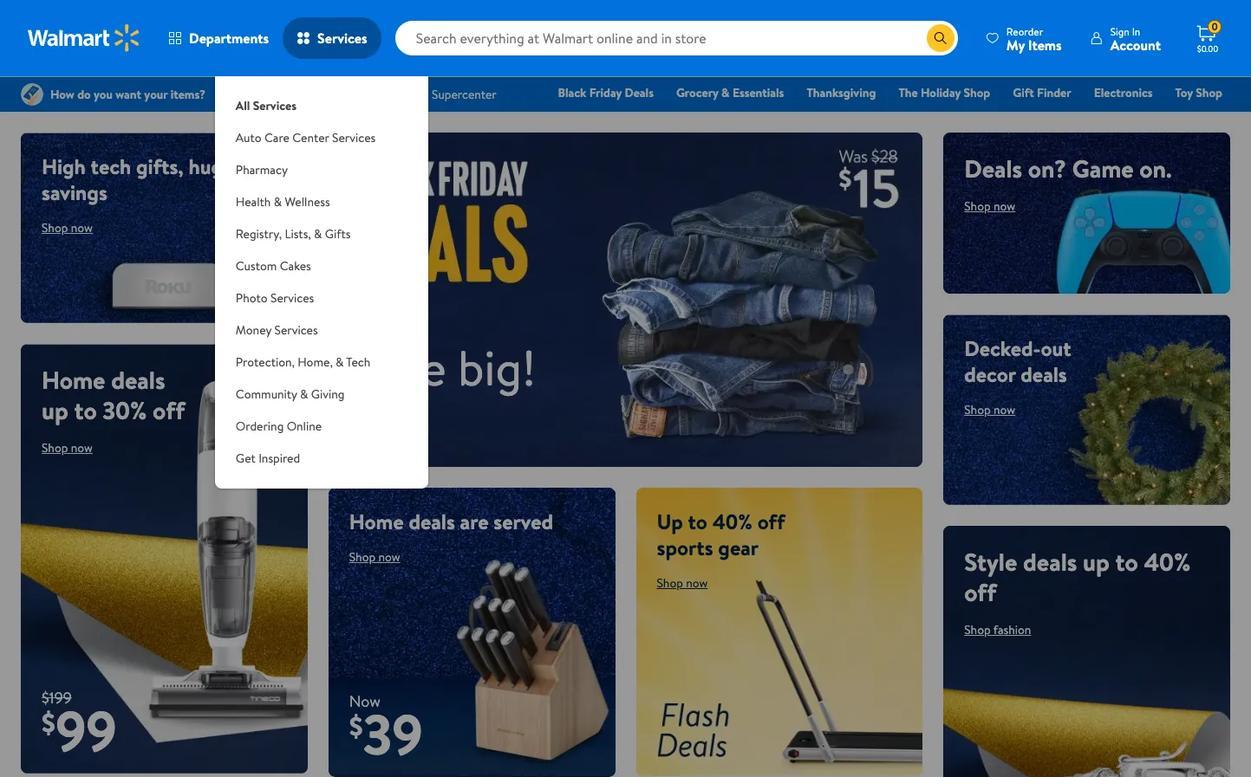 Task type: vqa. For each thing, say whether or not it's contained in the screenshot.
to to the middle
yes



Task type: locate. For each thing, give the bounding box(es) containing it.
now down sports
[[686, 575, 708, 592]]

0 horizontal spatial home
[[42, 363, 105, 397]]

& for wellness
[[274, 193, 282, 211]]

2 vertical spatial to
[[1116, 545, 1138, 579]]

services button
[[283, 17, 381, 59]]

& right "health"
[[274, 193, 282, 211]]

& left the 'tech'
[[336, 354, 344, 371]]

0 horizontal spatial up
[[42, 394, 68, 427]]

0 horizontal spatial to
[[74, 394, 97, 427]]

decor
[[965, 360, 1016, 389]]

home
[[906, 108, 938, 126], [42, 363, 105, 397], [349, 507, 404, 536]]

to
[[74, 394, 97, 427], [688, 507, 708, 536], [1116, 545, 1138, 579]]

services for photo services
[[271, 290, 314, 307]]

$199 $ 99
[[42, 688, 117, 770]]

off inside home deals up to 30% off
[[153, 394, 185, 427]]

1 vertical spatial off
[[758, 507, 785, 536]]

home for 99
[[42, 363, 105, 397]]

thanksgiving
[[807, 84, 876, 101]]

to for home
[[74, 394, 97, 427]]

1 vertical spatial up
[[1083, 545, 1110, 579]]

off inside up to 40% off sports gear
[[758, 507, 785, 536]]

the
[[899, 84, 918, 101]]

1 horizontal spatial 40%
[[1144, 545, 1191, 579]]

gear
[[718, 533, 759, 562]]

shop now for home deals are served
[[349, 549, 400, 566]]

now down home deals up to 30% off
[[71, 440, 93, 457]]

up inside style deals up to 40% off
[[1083, 545, 1110, 579]]

1 horizontal spatial up
[[1083, 545, 1110, 579]]

save
[[349, 334, 446, 401]]

shop now link for deals on? game on.
[[965, 198, 1016, 215]]

walmart+
[[1171, 108, 1223, 126]]

40% inside style deals up to 40% off
[[1144, 545, 1191, 579]]

$
[[42, 704, 55, 743], [349, 707, 363, 745]]

1 horizontal spatial deals
[[965, 152, 1023, 186]]

1 horizontal spatial off
[[758, 507, 785, 536]]

0 horizontal spatial off
[[153, 394, 185, 427]]

off inside style deals up to 40% off
[[965, 576, 997, 610]]

$ inside $199 $ 99
[[42, 704, 55, 743]]

home link
[[898, 108, 946, 127]]

$ for 39
[[349, 707, 363, 745]]

now for deals on? game on.
[[994, 198, 1016, 215]]

services up protection, home, & tech
[[274, 322, 318, 339]]

39
[[363, 696, 423, 773]]

the holiday shop
[[899, 84, 991, 101]]

friday
[[589, 84, 622, 101]]

sports
[[657, 533, 713, 562]]

services down cakes
[[271, 290, 314, 307]]

shop now link for home deals up to 30% off
[[42, 440, 93, 457]]

now down decor
[[994, 402, 1016, 419]]

holiday
[[921, 84, 961, 101]]

now $ 39
[[349, 691, 423, 773]]

was dollar $199, now dollar 99 group
[[21, 688, 117, 775]]

to for style
[[1116, 545, 1138, 579]]

40%
[[713, 507, 753, 536], [1144, 545, 1191, 579]]

now
[[349, 691, 381, 713]]

deals inside decked-out decor deals
[[1021, 360, 1067, 389]]

reorder my items
[[1007, 24, 1062, 54]]

one debit link
[[1082, 108, 1156, 127]]

departments button
[[154, 17, 283, 59]]

deals right friday
[[625, 84, 654, 101]]

shop now for high tech gifts, huge savings
[[42, 219, 93, 237]]

money
[[236, 322, 272, 339]]

shop now for up to 40% off sports gear
[[657, 575, 708, 592]]

deals
[[1021, 360, 1067, 389], [111, 363, 165, 397], [409, 507, 455, 536], [1023, 545, 1077, 579]]

deals for style deals up to 40% off
[[1023, 545, 1077, 579]]

& left giving
[[300, 386, 308, 403]]

0 vertical spatial off
[[153, 394, 185, 427]]

now down deals on? game on.
[[994, 198, 1016, 215]]

shop for style deals up to 40% off
[[965, 622, 991, 639]]

registry link
[[1015, 108, 1075, 127]]

0 vertical spatial up
[[42, 394, 68, 427]]

services right center
[[332, 129, 376, 147]]

auto care center services
[[236, 129, 376, 147]]

Search search field
[[395, 21, 958, 56]]

1 vertical spatial to
[[688, 507, 708, 536]]

deals inside style deals up to 40% off
[[1023, 545, 1077, 579]]

99
[[55, 693, 117, 770]]

toy shop home
[[906, 84, 1223, 126]]

now down home deals are served
[[379, 549, 400, 566]]

custom
[[236, 258, 277, 275]]

up inside home deals up to 30% off
[[42, 394, 68, 427]]

now down "savings"
[[71, 219, 93, 237]]

home inside home deals up to 30% off
[[42, 363, 105, 397]]

deals down fashion
[[965, 152, 1023, 186]]

custom cakes
[[236, 258, 311, 275]]

on?
[[1028, 152, 1067, 186]]

$ inside now $ 39
[[349, 707, 363, 745]]

high
[[42, 152, 86, 181]]

shop fashion link
[[965, 622, 1031, 639]]

2 horizontal spatial home
[[906, 108, 938, 126]]

0 horizontal spatial $
[[42, 704, 55, 743]]

0 vertical spatial home
[[906, 108, 938, 126]]

shop for up to 40% off sports gear
[[657, 575, 683, 592]]

& for essentials
[[722, 84, 730, 101]]

shop
[[964, 84, 991, 101], [1196, 84, 1223, 101], [965, 198, 991, 215], [42, 219, 68, 237], [965, 402, 991, 419], [42, 440, 68, 457], [349, 549, 376, 566], [657, 575, 683, 592], [965, 622, 991, 639]]

gifts,
[[136, 152, 184, 181]]

30%
[[103, 394, 147, 427]]

to inside style deals up to 40% off
[[1116, 545, 1138, 579]]

home for 39
[[349, 507, 404, 536]]

1 horizontal spatial to
[[688, 507, 708, 536]]

shop for deals on? game on.
[[965, 198, 991, 215]]

deals inside home deals up to 30% off
[[111, 363, 165, 397]]

now for high tech gifts, huge savings
[[71, 219, 93, 237]]

electronics
[[1094, 84, 1153, 101]]

now
[[994, 198, 1016, 215], [71, 219, 93, 237], [994, 402, 1016, 419], [71, 440, 93, 457], [379, 549, 400, 566], [686, 575, 708, 592]]

off for style deals up to 40% off
[[965, 576, 997, 610]]

registry, lists, & gifts
[[236, 225, 351, 243]]

care
[[264, 129, 290, 147]]

deals for home deals up to 30% off
[[111, 363, 165, 397]]

0 vertical spatial to
[[74, 394, 97, 427]]

2 vertical spatial home
[[349, 507, 404, 536]]

shop for home deals are served
[[349, 549, 376, 566]]

up
[[42, 394, 68, 427], [1083, 545, 1110, 579]]

1 horizontal spatial home
[[349, 507, 404, 536]]

1 vertical spatial 40%
[[1144, 545, 1191, 579]]

protection,
[[236, 354, 295, 371]]

0 vertical spatial 40%
[[713, 507, 753, 536]]

1 vertical spatial home
[[42, 363, 105, 397]]

0 horizontal spatial 40%
[[713, 507, 753, 536]]

services up all services link
[[317, 29, 367, 48]]

finder
[[1037, 84, 1072, 101]]

to inside home deals up to 30% off
[[74, 394, 97, 427]]

services for money services
[[274, 322, 318, 339]]

$199
[[42, 688, 72, 710]]

services right all
[[253, 97, 297, 114]]

walmart+ link
[[1163, 108, 1231, 127]]

shop now link
[[965, 198, 1016, 215], [42, 219, 93, 237], [965, 402, 1016, 419], [42, 440, 93, 457], [349, 549, 400, 566], [657, 575, 708, 592]]

items
[[1028, 35, 1062, 54]]

get
[[236, 450, 256, 467]]

ordering online button
[[215, 411, 428, 443]]

inspired
[[259, 450, 300, 467]]

2 horizontal spatial off
[[965, 576, 997, 610]]

1 horizontal spatial $
[[349, 707, 363, 745]]

community & giving
[[236, 386, 345, 403]]

toy shop link
[[1168, 83, 1231, 102]]

grocery & essentials link
[[669, 83, 792, 102]]

& right grocery
[[722, 84, 730, 101]]

shop now for decked-out decor deals
[[965, 402, 1016, 419]]

2 horizontal spatial to
[[1116, 545, 1138, 579]]

registry,
[[236, 225, 282, 243]]

shop for high tech gifts, huge savings
[[42, 219, 68, 237]]

now for decked-out decor deals
[[994, 402, 1016, 419]]

black friday deals link
[[550, 83, 662, 102]]

& left the gifts
[[314, 225, 322, 243]]

gift finder
[[1013, 84, 1072, 101]]

0
[[1212, 19, 1218, 34]]

registry, lists, & gifts button
[[215, 219, 428, 251]]

0 horizontal spatial deals
[[625, 84, 654, 101]]

off
[[153, 394, 185, 427], [758, 507, 785, 536], [965, 576, 997, 610]]

2 vertical spatial off
[[965, 576, 997, 610]]

40% inside up to 40% off sports gear
[[713, 507, 753, 536]]

served
[[494, 507, 553, 536]]

all services link
[[215, 76, 428, 122]]

deals
[[625, 84, 654, 101], [965, 152, 1023, 186]]

ordering
[[236, 418, 284, 435]]



Task type: describe. For each thing, give the bounding box(es) containing it.
my
[[1007, 35, 1025, 54]]

electronics link
[[1086, 83, 1161, 102]]

all
[[236, 97, 250, 114]]

online
[[287, 418, 322, 435]]

grocery
[[676, 84, 719, 101]]

game
[[1072, 152, 1134, 186]]

out
[[1041, 334, 1072, 363]]

wellness
[[285, 193, 330, 211]]

registry
[[1023, 108, 1067, 126]]

cakes
[[280, 258, 311, 275]]

photo services
[[236, 290, 314, 307]]

protection, home, & tech
[[236, 354, 371, 371]]

& inside "dropdown button"
[[314, 225, 322, 243]]

save big!
[[349, 334, 536, 401]]

shop inside toy shop home
[[1196, 84, 1223, 101]]

auto
[[236, 129, 262, 147]]

shop now link for home deals are served
[[349, 549, 400, 566]]

one debit
[[1090, 108, 1149, 126]]

up for 40%
[[1083, 545, 1110, 579]]

money services
[[236, 322, 318, 339]]

0 $0.00
[[1197, 19, 1219, 55]]

shop now link for high tech gifts, huge savings
[[42, 219, 93, 237]]

decked-out decor deals
[[965, 334, 1072, 389]]

1 vertical spatial deals
[[965, 152, 1023, 186]]

now for up to 40% off sports gear
[[686, 575, 708, 592]]

toy
[[1176, 84, 1193, 101]]

get inspired
[[236, 450, 300, 467]]

community & giving button
[[215, 379, 428, 411]]

now for home deals are served
[[379, 549, 400, 566]]

off for home deals up to 30% off
[[153, 394, 185, 427]]

giving
[[311, 386, 345, 403]]

health & wellness button
[[215, 186, 428, 219]]

sign in account
[[1111, 24, 1161, 54]]

black
[[558, 84, 587, 101]]

community
[[236, 386, 297, 403]]

departments
[[189, 29, 269, 48]]

thanksgiving link
[[799, 83, 884, 102]]

all services
[[236, 97, 297, 114]]

the holiday shop link
[[891, 83, 998, 102]]

are
[[460, 507, 489, 536]]

up for 30%
[[42, 394, 68, 427]]

walmart image
[[28, 24, 140, 52]]

decked-
[[965, 334, 1041, 363]]

0 vertical spatial deals
[[625, 84, 654, 101]]

health
[[236, 193, 271, 211]]

account
[[1111, 35, 1161, 54]]

gifts
[[325, 225, 351, 243]]

big!
[[458, 334, 536, 401]]

$0.00
[[1197, 42, 1219, 55]]

in
[[1132, 24, 1141, 39]]

services for all services
[[253, 97, 297, 114]]

up
[[657, 507, 683, 536]]

protection, home, & tech button
[[215, 347, 428, 379]]

up to 40% off sports gear
[[657, 507, 785, 562]]

fashion
[[994, 622, 1031, 639]]

$ for 99
[[42, 704, 55, 743]]

photo services button
[[215, 283, 428, 315]]

sign
[[1111, 24, 1130, 39]]

shop now link for decked-out decor deals
[[965, 402, 1016, 419]]

shop now for home deals up to 30% off
[[42, 440, 93, 457]]

get inspired button
[[215, 443, 428, 475]]

tech
[[91, 152, 131, 181]]

fashion
[[960, 108, 1001, 126]]

Walmart Site-Wide search field
[[395, 21, 958, 56]]

home,
[[298, 354, 333, 371]]

pharmacy
[[236, 161, 288, 179]]

shop now link for up to 40% off sports gear
[[657, 575, 708, 592]]

home deals up to 30% off
[[42, 363, 185, 427]]

pharmacy button
[[215, 154, 428, 186]]

essentials
[[733, 84, 784, 101]]

services inside dropdown button
[[332, 129, 376, 147]]

reorder
[[1007, 24, 1044, 39]]

shop for decked-out decor deals
[[965, 402, 991, 419]]

home inside toy shop home
[[906, 108, 938, 126]]

now for home deals up to 30% off
[[71, 440, 93, 457]]

& for giving
[[300, 386, 308, 403]]

debit
[[1119, 108, 1149, 126]]

tech
[[346, 354, 371, 371]]

health & wellness
[[236, 193, 330, 211]]

home deals are served
[[349, 507, 553, 536]]

savings
[[42, 178, 107, 207]]

one
[[1090, 108, 1116, 126]]

to inside up to 40% off sports gear
[[688, 507, 708, 536]]

lists,
[[285, 225, 311, 243]]

custom cakes button
[[215, 251, 428, 283]]

money services button
[[215, 315, 428, 347]]

black friday deals
[[558, 84, 654, 101]]

gift
[[1013, 84, 1034, 101]]

now dollar 39 null group
[[328, 691, 423, 778]]

shop for home deals up to 30% off
[[42, 440, 68, 457]]

high tech gifts, huge savings
[[42, 152, 234, 207]]

deals for home deals are served
[[409, 507, 455, 536]]

center
[[292, 129, 329, 147]]

shop now for deals on? game on.
[[965, 198, 1016, 215]]

search icon image
[[934, 31, 948, 45]]



